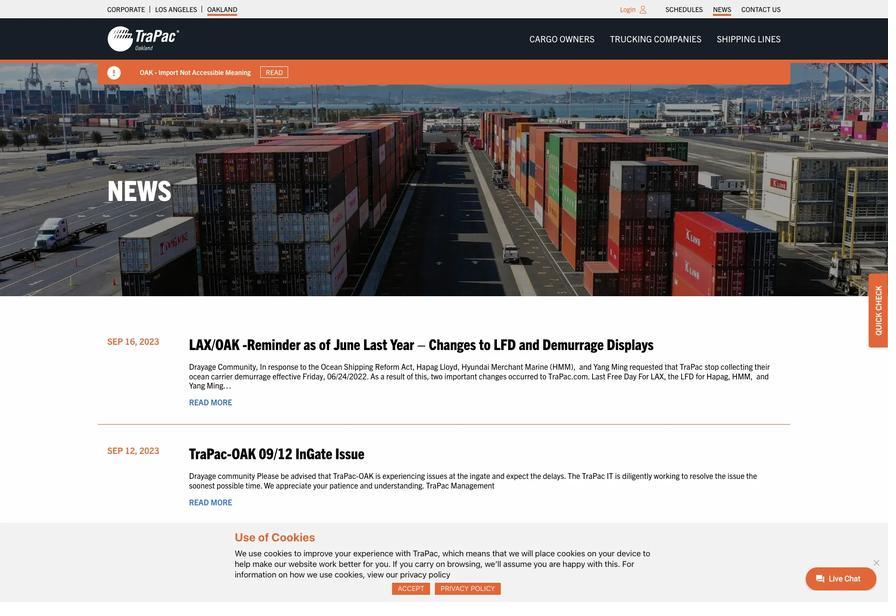 Task type: locate. For each thing, give the bounding box(es) containing it.
read more link down the soonest on the bottom left of the page
[[189, 498, 232, 507]]

trucking companies link
[[603, 29, 710, 49]]

trapac left it
[[582, 471, 605, 481]]

yang left ming
[[594, 362, 610, 372]]

1 read more link from the top
[[189, 398, 232, 407]]

resolve
[[690, 471, 714, 481]]

trapac- down issue
[[333, 471, 359, 481]]

are down 'place'
[[549, 560, 561, 569]]

drayage left possible
[[189, 471, 216, 481]]

0 horizontal spatial be
[[281, 471, 289, 481]]

0 vertical spatial last
[[363, 335, 387, 353]]

2 in from the left
[[449, 571, 455, 581]]

1 vertical spatial at
[[393, 544, 405, 563]]

oak right patience
[[359, 471, 374, 481]]

please
[[257, 471, 279, 481], [519, 571, 541, 581]]

– inside article
[[418, 335, 426, 353]]

oakland up the information
[[230, 544, 276, 563]]

soonest
[[189, 481, 215, 490]]

- right lax/oak
[[243, 335, 247, 353]]

of right 'use'
[[258, 531, 269, 545]]

read more link inside the trapac-oak 09/12 ingate issue article
[[189, 498, 232, 507]]

1 horizontal spatial will
[[522, 549, 533, 559]]

at inside drayage community, there has been an increase in bare chassis being parked in wheeled locations. please be reminded to park all bare chassis at b25 chassis pit as wheeled locations are reserved for yard operation. this will need to be followed by all truckers. thank you, trapac management
[[664, 571, 671, 581]]

0 horizontal spatial of
[[258, 531, 269, 545]]

- inside banner
[[155, 68, 157, 76]]

drayage inside drayage community please be advised that trapac-oak is experiencing issues at the ingate and expect the delays. the trapac it is diligently working to resolve the issue the soonest possible time. we appreciate your patience and understanding. trapac management
[[189, 471, 216, 481]]

0 vertical spatial more
[[211, 398, 232, 407]]

to right 'occurred'
[[540, 371, 547, 381]]

drayage up the ming…
[[189, 362, 216, 372]]

are inside use of cookies we use cookies to improve your experience with trapac, which means that we will place cookies on your device to help make our website work better for you. if you carry on browsing, we'll assume you are happy with this. for information on how we use cookies, view our privacy policy
[[549, 560, 561, 569]]

last up reform
[[363, 335, 387, 353]]

are
[[549, 560, 561, 569], [221, 581, 231, 590]]

lax/oak -reminder as of june last year –  changes to lfd and demurrage displays article
[[98, 325, 791, 425]]

june
[[334, 335, 360, 353]]

lloyd,
[[440, 362, 460, 372]]

2 vertical spatial read
[[189, 498, 209, 507]]

act,
[[401, 362, 415, 372]]

2 sep from the top
[[107, 445, 123, 456]]

solid image
[[107, 66, 121, 80]]

community,
[[218, 362, 258, 372], [218, 571, 258, 581]]

drayage inside drayage community, in response to the ocean shipping reform act, hapag lloyd, hyundai merchant marine (hmm),  and yang ming requested that trapac stop collecting their ocean carrier demurrage effective friday, 06/24/2022. as a result of this, two important changes occurred to trapac.com. last free day for lax, the lfd for hapag, hmm,  and yang ming…
[[189, 362, 216, 372]]

website
[[289, 560, 317, 569]]

- for reminder
[[243, 335, 247, 353]]

quick
[[874, 313, 884, 336]]

trapac right you,
[[509, 581, 532, 590]]

0 horizontal spatial are
[[221, 581, 231, 590]]

the left ocean
[[308, 362, 319, 372]]

0 horizontal spatial yang
[[189, 381, 205, 390]]

1 read more from the top
[[189, 398, 232, 407]]

2 community, from the top
[[218, 571, 258, 581]]

1 horizontal spatial bare
[[621, 571, 636, 581]]

1 more from the top
[[211, 398, 232, 407]]

you.
[[375, 560, 391, 569]]

1 horizontal spatial b25
[[672, 571, 686, 581]]

truckers.
[[439, 581, 469, 590]]

our down if at the bottom
[[386, 570, 398, 580]]

we up assume
[[509, 549, 519, 559]]

lfd up merchant
[[494, 335, 516, 353]]

read more down the soonest on the bottom left of the page
[[189, 498, 232, 507]]

please down assume
[[519, 571, 541, 581]]

read more link for trapac-
[[189, 498, 232, 507]]

of left june
[[319, 335, 331, 353]]

light image
[[640, 6, 647, 13]]

wheeled down browsing,
[[456, 571, 484, 581]]

trapac left "stop"
[[680, 362, 703, 372]]

at inside drayage community please be advised that trapac-oak is experiencing issues at the ingate and expect the delays. the trapac it is diligently working to resolve the issue the soonest possible time. we appreciate your patience and understanding. trapac management
[[449, 471, 456, 481]]

2 you from the left
[[534, 560, 547, 569]]

2 2023 from the top
[[139, 445, 159, 456]]

we
[[264, 481, 274, 490], [235, 549, 247, 559]]

sep inside lax/oak -reminder as of june last year –  changes to lfd and demurrage displays article
[[107, 336, 123, 347]]

oak inside drayage community please be advised that trapac-oak is experiencing issues at the ingate and expect the delays. the trapac it is diligently working to resolve the issue the soonest possible time. we appreciate your patience and understanding. trapac management
[[359, 471, 374, 481]]

our up has
[[274, 560, 287, 569]]

park
[[290, 544, 316, 563]]

is left "experiencing"
[[376, 471, 381, 481]]

read more link down the ming…
[[189, 398, 232, 407]]

you,
[[493, 581, 507, 590]]

1 vertical spatial will
[[342, 581, 352, 590]]

0 horizontal spatial management
[[451, 481, 495, 490]]

shipping inside drayage community, in response to the ocean shipping reform act, hapag lloyd, hyundai merchant marine (hmm),  and yang ming requested that trapac stop collecting their ocean carrier demurrage effective friday, 06/24/2022. as a result of this, two important changes occurred to trapac.com. last free day for lax, the lfd for hapag, hmm,  and yang ming…
[[344, 362, 373, 372]]

management inside drayage community, there has been an increase in bare chassis being parked in wheeled locations. please be reminded to park all bare chassis at b25 chassis pit as wheeled locations are reserved for yard operation. this will need to be followed by all truckers. thank you, trapac management
[[534, 581, 577, 590]]

- inside article
[[243, 335, 247, 353]]

2023 right 16,
[[139, 336, 159, 347]]

0 vertical spatial oak
[[140, 68, 153, 76]]

1 horizontal spatial news
[[713, 5, 732, 13]]

chassis up policy
[[434, 544, 476, 563]]

cookies up happy
[[557, 549, 585, 559]]

sep left 16,
[[107, 336, 123, 347]]

0 vertical spatial shipping
[[717, 33, 756, 44]]

1 vertical spatial more
[[211, 498, 232, 507]]

meaning
[[226, 68, 251, 76]]

0 horizontal spatial use
[[249, 549, 262, 559]]

to up "hyundai"
[[479, 335, 491, 353]]

for inside drayage community, in response to the ocean shipping reform act, hapag lloyd, hyundai merchant marine (hmm),  and yang ming requested that trapac stop collecting their ocean carrier demurrage effective friday, 06/24/2022. as a result of this, two important changes occurred to trapac.com. last free day for lax, the lfd for hapag, hmm,  and yang ming…
[[696, 371, 705, 381]]

reminder
[[247, 335, 301, 353]]

1 vertical spatial use
[[320, 570, 333, 580]]

our
[[274, 560, 287, 569], [386, 570, 398, 580]]

shipping down news link
[[717, 33, 756, 44]]

read inside the trapac-oak 09/12 ingate issue article
[[189, 498, 209, 507]]

to left resolve
[[682, 471, 688, 481]]

been
[[294, 571, 311, 581]]

more down possible
[[211, 498, 232, 507]]

yang
[[594, 362, 610, 372], [189, 381, 205, 390]]

make
[[253, 560, 272, 569]]

2 read more from the top
[[189, 498, 232, 507]]

1 horizontal spatial with
[[588, 560, 603, 569]]

b25 up privacy
[[408, 544, 431, 563]]

free
[[607, 371, 622, 381]]

chassis left pit
[[688, 571, 713, 581]]

1 you from the left
[[400, 560, 413, 569]]

2 vertical spatial for
[[264, 581, 273, 590]]

1 vertical spatial oakland
[[230, 544, 276, 563]]

1 vertical spatial oak
[[232, 444, 256, 463]]

menu bar
[[661, 2, 786, 16], [522, 29, 789, 49]]

privacy
[[441, 585, 469, 593]]

important
[[445, 371, 477, 381]]

be left reminded on the right of the page
[[543, 571, 552, 581]]

oakland image
[[107, 26, 180, 52]]

1 cookies from the left
[[264, 549, 292, 559]]

read right meaning
[[266, 68, 283, 77]]

1 vertical spatial trapac-
[[333, 471, 359, 481]]

read more inside the trapac-oak 09/12 ingate issue article
[[189, 498, 232, 507]]

1 vertical spatial lfd
[[681, 371, 694, 381]]

that
[[665, 362, 678, 372], [318, 471, 331, 481], [493, 549, 507, 559]]

be down view
[[381, 581, 389, 590]]

3 drayage from the top
[[189, 571, 216, 581]]

use of cookies we use cookies to improve your experience with trapac, which means that we will place cookies on your device to help make our website work better for you. if you carry on browsing, we'll assume you are happy with this. for information on how we use cookies, view our privacy policy
[[235, 531, 651, 580]]

bare down device
[[621, 571, 636, 581]]

for left hapag,
[[696, 371, 705, 381]]

16,
[[125, 336, 137, 347]]

1 horizontal spatial in
[[449, 571, 455, 581]]

to up website
[[294, 549, 302, 559]]

- for import
[[155, 68, 157, 76]]

0 vertical spatial oakland
[[207, 5, 238, 13]]

2 more from the top
[[211, 498, 232, 507]]

1 vertical spatial community,
[[218, 571, 258, 581]]

sep for lax/oak -reminder as of june last year –  changes to lfd and demurrage displays
[[107, 336, 123, 347]]

0 vertical spatial 2023
[[139, 336, 159, 347]]

please inside drayage community, there has been an increase in bare chassis being parked in wheeled locations. please be reminded to park all bare chassis at b25 chassis pit as wheeled locations are reserved for yard operation. this will need to be followed by all truckers. thank you, trapac management
[[519, 571, 541, 581]]

read more
[[189, 398, 232, 407], [189, 498, 232, 507]]

all right by
[[430, 581, 438, 590]]

2 is from the left
[[615, 471, 621, 481]]

we right time.
[[264, 481, 274, 490]]

use down the work
[[320, 570, 333, 580]]

patience
[[330, 481, 358, 490]]

wheeled right pit
[[734, 571, 762, 581]]

0 horizontal spatial please
[[257, 471, 279, 481]]

0 horizontal spatial trapac-
[[189, 444, 232, 463]]

1 horizontal spatial management
[[534, 581, 577, 590]]

your inside drayage community please be advised that trapac-oak is experiencing issues at the ingate and expect the delays. the trapac it is diligently working to resolve the issue the soonest possible time. we appreciate your patience and understanding. trapac management
[[313, 481, 328, 490]]

0 vertical spatial menu bar
[[661, 2, 786, 16]]

2 wheeled from the left
[[734, 571, 762, 581]]

are left reserved
[[221, 581, 231, 590]]

1 is from the left
[[376, 471, 381, 481]]

0 vertical spatial for
[[639, 371, 649, 381]]

oakland right angeles
[[207, 5, 238, 13]]

0 vertical spatial read more
[[189, 398, 232, 407]]

bare down you.
[[361, 571, 376, 581]]

yard
[[275, 581, 289, 590]]

of left this,
[[407, 371, 413, 381]]

you down 'place'
[[534, 560, 547, 569]]

0 horizontal spatial for
[[623, 560, 635, 569]]

1 drayage from the top
[[189, 362, 216, 372]]

1 horizontal spatial be
[[381, 581, 389, 590]]

that right "advised"
[[318, 471, 331, 481]]

1 horizontal spatial our
[[386, 570, 398, 580]]

followed
[[391, 581, 419, 590]]

2 bare from the left
[[621, 571, 636, 581]]

1 horizontal spatial shipping
[[717, 33, 756, 44]]

0 horizontal spatial last
[[363, 335, 387, 353]]

the left issue
[[715, 471, 726, 481]]

0 horizontal spatial as
[[304, 335, 316, 353]]

read more for lax/oak
[[189, 398, 232, 407]]

0 horizontal spatial your
[[313, 481, 328, 490]]

that up "we'll"
[[493, 549, 507, 559]]

all down this.
[[612, 571, 620, 581]]

b25
[[408, 544, 431, 563], [672, 571, 686, 581]]

drayage inside drayage community, there has been an increase in bare chassis being parked in wheeled locations. please be reminded to park all bare chassis at b25 chassis pit as wheeled locations are reserved for yard operation. this will need to be followed by all truckers. thank you, trapac management
[[189, 571, 216, 581]]

changes
[[479, 371, 507, 381]]

the right issue
[[747, 471, 757, 481]]

schedules link
[[666, 2, 703, 16]]

read inside lax/oak -reminder as of june last year –  changes to lfd and demurrage displays article
[[189, 398, 209, 407]]

contact
[[742, 5, 771, 13]]

last
[[363, 335, 387, 353], [592, 371, 606, 381]]

1 horizontal spatial wheeled
[[734, 571, 762, 581]]

your up the better
[[335, 549, 351, 559]]

more inside the trapac-oak 09/12 ingate issue article
[[211, 498, 232, 507]]

sep left 12,
[[107, 445, 123, 456]]

we up help
[[235, 549, 247, 559]]

0 vertical spatial for
[[696, 371, 705, 381]]

in down the better
[[353, 571, 359, 581]]

drayage community, in response to the ocean shipping reform act, hapag lloyd, hyundai merchant marine (hmm),  and yang ming requested that trapac stop collecting their ocean carrier demurrage effective friday, 06/24/2022. as a result of this, two important changes occurred to trapac.com. last free day for lax, the lfd for hapag, hmm,  and yang ming…
[[189, 362, 770, 390]]

banner
[[0, 18, 888, 85]]

will up assume
[[522, 549, 533, 559]]

friday,
[[303, 371, 325, 381]]

menu bar containing cargo owners
[[522, 29, 789, 49]]

1 in from the left
[[353, 571, 359, 581]]

read down ocean
[[189, 398, 209, 407]]

1 vertical spatial for
[[363, 560, 373, 569]]

delays.
[[543, 471, 566, 481]]

2 vertical spatial of
[[258, 531, 269, 545]]

0 horizontal spatial we
[[307, 570, 318, 580]]

drayage for trapac oakland – park bare chassis at b25 chassis pit
[[189, 571, 216, 581]]

drayage
[[189, 362, 216, 372], [189, 471, 216, 481], [189, 571, 216, 581]]

management down happy
[[534, 581, 577, 590]]

0 vertical spatial that
[[665, 362, 678, 372]]

3 chassis from the left
[[688, 571, 713, 581]]

chassis down device
[[638, 571, 662, 581]]

with up if at the bottom
[[396, 549, 411, 559]]

more inside lax/oak -reminder as of june last year –  changes to lfd and demurrage displays article
[[211, 398, 232, 407]]

0 horizontal spatial lfd
[[494, 335, 516, 353]]

1 vertical spatial as
[[725, 571, 732, 581]]

news
[[713, 5, 732, 13], [107, 172, 172, 207]]

to right response
[[300, 362, 307, 372]]

read more inside lax/oak -reminder as of june last year –  changes to lfd and demurrage displays article
[[189, 398, 232, 407]]

lfd left "stop"
[[681, 371, 694, 381]]

please down "09/12"
[[257, 471, 279, 481]]

–
[[418, 335, 426, 353], [279, 544, 287, 563]]

– left park
[[279, 544, 287, 563]]

as
[[304, 335, 316, 353], [725, 571, 732, 581]]

trapac inside drayage community, in response to the ocean shipping reform act, hapag lloyd, hyundai merchant marine (hmm),  and yang ming requested that trapac stop collecting their ocean carrier demurrage effective friday, 06/24/2022. as a result of this, two important changes occurred to trapac.com. last free day for lax, the lfd for hapag, hmm,  and yang ming…
[[680, 362, 703, 372]]

2 vertical spatial drayage
[[189, 571, 216, 581]]

2 read more link from the top
[[189, 498, 232, 507]]

trapac-oak 09/12 ingate issue article
[[98, 435, 791, 525]]

1 vertical spatial management
[[534, 581, 577, 590]]

will
[[522, 549, 533, 559], [342, 581, 352, 590]]

a
[[381, 371, 385, 381]]

to inside drayage community please be advised that trapac-oak is experiencing issues at the ingate and expect the delays. the trapac it is diligently working to resolve the issue the soonest possible time. we appreciate your patience and understanding. trapac management
[[682, 471, 688, 481]]

oakland link
[[207, 2, 238, 16]]

community, inside drayage community, in response to the ocean shipping reform act, hapag lloyd, hyundai merchant marine (hmm),  and yang ming requested that trapac stop collecting their ocean carrier demurrage effective friday, 06/24/2022. as a result of this, two important changes occurred to trapac.com. last free day for lax, the lfd for hapag, hmm,  and yang ming…
[[218, 362, 258, 372]]

1 vertical spatial we
[[235, 549, 247, 559]]

1 horizontal spatial is
[[615, 471, 621, 481]]

1 horizontal spatial please
[[519, 571, 541, 581]]

0 horizontal spatial all
[[430, 581, 438, 590]]

in up privacy
[[449, 571, 455, 581]]

at
[[449, 471, 456, 481], [393, 544, 405, 563], [664, 571, 671, 581]]

trapac,
[[413, 549, 440, 559]]

for inside use of cookies we use cookies to improve your experience with trapac, which means that we will place cookies on your device to help make our website work better for you. if you carry on browsing, we'll assume you are happy with this. for information on how we use cookies, view our privacy policy
[[363, 560, 373, 569]]

ming…
[[207, 381, 231, 390]]

0 vertical spatial b25
[[408, 544, 431, 563]]

cookies up 'make'
[[264, 549, 292, 559]]

bare
[[361, 571, 376, 581], [621, 571, 636, 581]]

more for trapac-
[[211, 498, 232, 507]]

policy
[[429, 570, 451, 580]]

requested
[[630, 362, 663, 372]]

1 horizontal spatial at
[[449, 471, 456, 481]]

1 chassis from the left
[[377, 571, 402, 581]]

0 vertical spatial read more link
[[189, 398, 232, 407]]

0 vertical spatial –
[[418, 335, 426, 353]]

2 chassis from the left
[[434, 544, 476, 563]]

0 vertical spatial yang
[[594, 362, 610, 372]]

1 horizontal spatial we
[[264, 481, 274, 490]]

your up this.
[[599, 549, 615, 559]]

issue
[[335, 444, 365, 463]]

0 horizontal spatial in
[[353, 571, 359, 581]]

0 horizontal spatial chassis
[[377, 571, 402, 581]]

of inside use of cookies we use cookies to improve your experience with trapac, which means that we will place cookies on your device to help make our website work better for you. if you carry on browsing, we'll assume you are happy with this. for information on how we use cookies, view our privacy policy
[[258, 531, 269, 545]]

2023 for trapac-oak 09/12 ingate issue
[[139, 445, 159, 456]]

los
[[155, 5, 167, 13]]

as inside lax/oak -reminder as of june last year –  changes to lfd and demurrage displays article
[[304, 335, 316, 353]]

more down the ming…
[[211, 398, 232, 407]]

1 vertical spatial are
[[221, 581, 231, 590]]

trapac inside drayage community, there has been an increase in bare chassis being parked in wheeled locations. please be reminded to park all bare chassis at b25 chassis pit as wheeled locations are reserved for yard operation. this will need to be followed by all truckers. thank you, trapac management
[[509, 581, 532, 590]]

1 wheeled from the left
[[456, 571, 484, 581]]

1 horizontal spatial as
[[725, 571, 732, 581]]

increase
[[323, 571, 351, 581]]

1 horizontal spatial -
[[243, 335, 247, 353]]

that right requested
[[665, 362, 678, 372]]

1 horizontal spatial chassis
[[638, 571, 662, 581]]

for
[[639, 371, 649, 381], [623, 560, 635, 569]]

reminded
[[553, 571, 585, 581]]

yang left the ming…
[[189, 381, 205, 390]]

on up the park
[[588, 549, 597, 559]]

0 horizontal spatial you
[[400, 560, 413, 569]]

1 2023 from the top
[[139, 336, 159, 347]]

pit
[[714, 571, 723, 581]]

and up marine
[[519, 335, 540, 353]]

to down view
[[373, 581, 379, 590]]

read for trapac-
[[189, 498, 209, 507]]

sep inside the trapac-oak 09/12 ingate issue article
[[107, 445, 123, 456]]

0 horizontal spatial -
[[155, 68, 157, 76]]

1 horizontal spatial lfd
[[681, 371, 694, 381]]

1 community, from the top
[[218, 362, 258, 372]]

as right pit
[[725, 571, 732, 581]]

0 horizontal spatial b25
[[408, 544, 431, 563]]

0 horizontal spatial bare
[[361, 571, 376, 581]]

you right if at the bottom
[[400, 560, 413, 569]]

1 vertical spatial -
[[243, 335, 247, 353]]

1 vertical spatial –
[[279, 544, 287, 563]]

drayage for lax/oak -reminder as of june last year –  changes to lfd and demurrage displays
[[189, 362, 216, 372]]

on up policy
[[436, 560, 445, 569]]

community, inside drayage community, there has been an increase in bare chassis being parked in wheeled locations. please be reminded to park all bare chassis at b25 chassis pit as wheeled locations are reserved for yard operation. this will need to be followed by all truckers. thank you, trapac management
[[218, 571, 258, 581]]

1 horizontal spatial for
[[363, 560, 373, 569]]

2 vertical spatial oak
[[359, 471, 374, 481]]

1 vertical spatial read
[[189, 398, 209, 407]]

2023 inside the trapac-oak 09/12 ingate issue article
[[139, 445, 159, 456]]

06/24/2022.
[[327, 371, 369, 381]]

lax,
[[651, 371, 666, 381]]

in
[[353, 571, 359, 581], [449, 571, 455, 581]]

0 vertical spatial are
[[549, 560, 561, 569]]

your left patience
[[313, 481, 328, 490]]

reform
[[375, 362, 400, 372]]

1 sep from the top
[[107, 336, 123, 347]]

for left yard
[[264, 581, 273, 590]]

lax/oak
[[189, 335, 240, 353]]

is
[[376, 471, 381, 481], [615, 471, 621, 481]]

trapac-
[[189, 444, 232, 463], [333, 471, 359, 481]]

oak - import not accessible meaning
[[140, 68, 251, 76]]

shipping
[[717, 33, 756, 44], [344, 362, 373, 372]]

1 vertical spatial 2023
[[139, 445, 159, 456]]

trapac
[[680, 362, 703, 372], [582, 471, 605, 481], [426, 481, 449, 490], [189, 544, 227, 563], [509, 581, 532, 590]]

2023 inside lax/oak -reminder as of june last year –  changes to lfd and demurrage displays article
[[139, 336, 159, 347]]

1 vertical spatial last
[[592, 371, 606, 381]]

use up 'make'
[[249, 549, 262, 559]]

- left import
[[155, 68, 157, 76]]

it
[[607, 471, 614, 481]]

2 horizontal spatial at
[[664, 571, 671, 581]]

2 drayage from the top
[[189, 471, 216, 481]]

effective
[[273, 371, 301, 381]]

oak left import
[[140, 68, 153, 76]]

chassis up view
[[348, 544, 390, 563]]

0 horizontal spatial at
[[393, 544, 405, 563]]

0 vertical spatial at
[[449, 471, 456, 481]]

1 horizontal spatial cookies
[[557, 549, 585, 559]]

b25 left pit
[[672, 571, 686, 581]]

need
[[354, 581, 371, 590]]

the right expect
[[531, 471, 541, 481]]

read more for trapac-
[[189, 498, 232, 507]]

wheeled
[[456, 571, 484, 581], [734, 571, 762, 581]]

1 vertical spatial b25
[[672, 571, 686, 581]]

policy
[[471, 585, 495, 593]]

experience
[[353, 549, 394, 559]]

0 horizontal spatial cookies
[[264, 549, 292, 559]]

login
[[620, 5, 636, 13]]

this,
[[415, 371, 429, 381]]

2 horizontal spatial for
[[696, 371, 705, 381]]

0 vertical spatial sep
[[107, 336, 123, 347]]

read inside the read link
[[266, 68, 283, 77]]

1 horizontal spatial –
[[418, 335, 426, 353]]

management right issues
[[451, 481, 495, 490]]

0 vertical spatial will
[[522, 549, 533, 559]]

use
[[249, 549, 262, 559], [320, 570, 333, 580]]

read more link inside lax/oak -reminder as of june last year –  changes to lfd and demurrage displays article
[[189, 398, 232, 407]]

shipping lines
[[717, 33, 781, 44]]

with up the park
[[588, 560, 603, 569]]

that inside use of cookies we use cookies to improve your experience with trapac, which means that we will place cookies on your device to help make our website work better for you. if you carry on browsing, we'll assume you are happy with this. for information on how we use cookies, view our privacy policy
[[493, 549, 507, 559]]

2 horizontal spatial of
[[407, 371, 413, 381]]

0 vertical spatial our
[[274, 560, 287, 569]]



Task type: vqa. For each thing, say whether or not it's contained in the screenshot.
09/12
yes



Task type: describe. For each thing, give the bounding box(es) containing it.
lines
[[758, 33, 781, 44]]

sep 12, 2023
[[107, 445, 159, 456]]

park
[[595, 571, 610, 581]]

2 vertical spatial on
[[279, 570, 288, 580]]

stop
[[705, 362, 719, 372]]

quick check
[[874, 286, 884, 336]]

0 vertical spatial we
[[509, 549, 519, 559]]

parked
[[424, 571, 447, 581]]

this.
[[605, 560, 620, 569]]

1 horizontal spatial your
[[335, 549, 351, 559]]

community, for oakland
[[218, 571, 258, 581]]

to left the park
[[587, 571, 593, 581]]

trapac-oak 09/12 ingate issue
[[189, 444, 365, 463]]

appreciate
[[276, 481, 312, 490]]

ingate
[[470, 471, 490, 481]]

read for lax/oak
[[189, 398, 209, 407]]

owners
[[560, 33, 595, 44]]

work
[[319, 560, 337, 569]]

collecting
[[721, 362, 753, 372]]

more for lax/oak
[[211, 398, 232, 407]]

working
[[654, 471, 680, 481]]

cargo owners
[[530, 33, 595, 44]]

reserved
[[233, 581, 262, 590]]

locations
[[189, 581, 219, 590]]

0 vertical spatial on
[[588, 549, 597, 559]]

cargo
[[530, 33, 558, 44]]

2 chassis from the left
[[638, 571, 662, 581]]

and right ingate
[[492, 471, 505, 481]]

will inside drayage community, there has been an increase in bare chassis being parked in wheeled locations. please be reminded to park all bare chassis at b25 chassis pit as wheeled locations are reserved for yard operation. this will need to be followed by all truckers. thank you, trapac management
[[342, 581, 352, 590]]

2 cookies from the left
[[557, 549, 585, 559]]

not
[[180, 68, 191, 76]]

community, for -
[[218, 362, 258, 372]]

the left ingate
[[457, 471, 468, 481]]

carry
[[415, 560, 434, 569]]

an
[[313, 571, 321, 581]]

corporate
[[107, 5, 145, 13]]

occurred
[[509, 371, 538, 381]]

operation.
[[291, 581, 324, 590]]

has
[[281, 571, 293, 581]]

0 vertical spatial trapac-
[[189, 444, 232, 463]]

displays
[[607, 335, 654, 353]]

cookies
[[272, 531, 315, 545]]

changes
[[429, 335, 476, 353]]

are inside drayage community, there has been an increase in bare chassis being parked in wheeled locations. please be reminded to park all bare chassis at b25 chassis pit as wheeled locations are reserved for yard operation. this will need to be followed by all truckers. thank you, trapac management
[[221, 581, 231, 590]]

schedules
[[666, 5, 703, 13]]

b25 inside drayage community, there has been an increase in bare chassis being parked in wheeled locations. please be reminded to park all bare chassis at b25 chassis pit as wheeled locations are reserved for yard operation. this will need to be followed by all truckers. thank you, trapac management
[[672, 571, 686, 581]]

understanding.
[[374, 481, 424, 490]]

as inside drayage community, there has been an increase in bare chassis being parked in wheeled locations. please be reminded to park all bare chassis at b25 chassis pit as wheeled locations are reserved for yard operation. this will need to be followed by all truckers. thank you, trapac management
[[725, 571, 732, 581]]

that inside drayage community, in response to the ocean shipping reform act, hapag lloyd, hyundai merchant marine (hmm),  and yang ming requested that trapac stop collecting their ocean carrier demurrage effective friday, 06/24/2022. as a result of this, two important changes occurred to trapac.com. last free day for lax, the lfd for hapag, hmm,  and yang ming…
[[665, 362, 678, 372]]

1 bare from the left
[[361, 571, 376, 581]]

1 horizontal spatial all
[[612, 571, 620, 581]]

and right patience
[[360, 481, 373, 490]]

we inside drayage community please be advised that trapac-oak is experiencing issues at the ingate and expect the delays. the trapac it is diligently working to resolve the issue the soonest possible time. we appreciate your patience and understanding. trapac management
[[264, 481, 274, 490]]

bare
[[319, 544, 345, 563]]

0 vertical spatial use
[[249, 549, 262, 559]]

1 horizontal spatial oak
[[232, 444, 256, 463]]

12,
[[125, 445, 137, 456]]

drayage for trapac-oak 09/12 ingate issue
[[189, 471, 216, 481]]

accessible
[[192, 68, 224, 76]]

pit
[[479, 544, 495, 563]]

0 horizontal spatial with
[[396, 549, 411, 559]]

the right lax,
[[668, 371, 679, 381]]

ming
[[612, 362, 628, 372]]

we inside use of cookies we use cookies to improve your experience with trapac, which means that we will place cookies on your device to help make our website work better for you. if you carry on browsing, we'll assume you are happy with this. for information on how we use cookies, view our privacy policy
[[235, 549, 247, 559]]

2 horizontal spatial be
[[543, 571, 552, 581]]

browsing,
[[447, 560, 483, 569]]

help
[[235, 560, 251, 569]]

year
[[390, 335, 414, 353]]

1 vertical spatial we
[[307, 570, 318, 580]]

the
[[568, 471, 580, 481]]

2023 for lax/oak -reminder as of june last year –  changes to lfd and demurrage displays
[[139, 336, 159, 347]]

trapac oakland – park bare chassis at b25 chassis pit
[[189, 544, 495, 563]]

1 horizontal spatial yang
[[594, 362, 610, 372]]

contact us
[[742, 5, 781, 13]]

accept link
[[392, 583, 430, 595]]

for inside use of cookies we use cookies to improve your experience with trapac, which means that we will place cookies on your device to help make our website work better for you. if you carry on browsing, we'll assume you are happy with this. for information on how we use cookies, view our privacy policy
[[623, 560, 635, 569]]

import
[[159, 68, 179, 76]]

sep for trapac-oak 09/12 ingate issue
[[107, 445, 123, 456]]

please inside drayage community please be advised that trapac-oak is experiencing issues at the ingate and expect the delays. the trapac it is diligently working to resolve the issue the soonest possible time. we appreciate your patience and understanding. trapac management
[[257, 471, 279, 481]]

banner containing cargo owners
[[0, 18, 888, 85]]

0 vertical spatial lfd
[[494, 335, 516, 353]]

lfd inside drayage community, in response to the ocean shipping reform act, hapag lloyd, hyundai merchant marine (hmm),  and yang ming requested that trapac stop collecting their ocean carrier demurrage effective friday, 06/24/2022. as a result of this, two important changes occurred to trapac.com. last free day for lax, the lfd for hapag, hmm,  and yang ming…
[[681, 371, 694, 381]]

demurrage
[[235, 371, 271, 381]]

marine
[[525, 362, 548, 372]]

1 horizontal spatial use
[[320, 570, 333, 580]]

improve
[[304, 549, 333, 559]]

1 vertical spatial news
[[107, 172, 172, 207]]

cargo owners link
[[522, 29, 603, 49]]

community
[[218, 471, 255, 481]]

lax/oak -reminder as of june last year –  changes to lfd and demurrage displays
[[189, 335, 654, 353]]

trapac right "experiencing"
[[426, 481, 449, 490]]

los angeles link
[[155, 2, 197, 16]]

use
[[235, 531, 256, 545]]

place
[[535, 549, 555, 559]]

companies
[[654, 33, 702, 44]]

drayage community please be advised that trapac-oak is experiencing issues at the ingate and expect the delays. the trapac it is diligently working to resolve the issue the soonest possible time. we appreciate your patience and understanding. trapac management
[[189, 471, 757, 490]]

ocean
[[321, 362, 342, 372]]

drayage community, there has been an increase in bare chassis being parked in wheeled locations. please be reminded to park all bare chassis at b25 chassis pit as wheeled locations are reserved for yard operation. this will need to be followed by all truckers. thank you, trapac management
[[189, 571, 762, 590]]

corporate link
[[107, 2, 145, 16]]

0 horizontal spatial –
[[279, 544, 287, 563]]

cookies,
[[335, 570, 365, 580]]

1 vertical spatial on
[[436, 560, 445, 569]]

0 horizontal spatial oak
[[140, 68, 153, 76]]

and right collecting
[[757, 371, 769, 381]]

if
[[393, 560, 398, 569]]

and down 'demurrage'
[[579, 362, 592, 372]]

carrier
[[211, 371, 233, 381]]

read more link for lax/oak
[[189, 398, 232, 407]]

response
[[268, 362, 298, 372]]

hapag
[[417, 362, 438, 372]]

0 vertical spatial of
[[319, 335, 331, 353]]

which
[[442, 549, 464, 559]]

as
[[371, 371, 379, 381]]

contact us link
[[742, 2, 781, 16]]

last inside drayage community, in response to the ocean shipping reform act, hapag lloyd, hyundai merchant marine (hmm),  and yang ming requested that trapac stop collecting their ocean carrier demurrage effective friday, 06/24/2022. as a result of this, two important changes occurred to trapac.com. last free day for lax, the lfd for hapag, hmm,  and yang ming…
[[592, 371, 606, 381]]

management inside drayage community please be advised that trapac-oak is experiencing issues at the ingate and expect the delays. the trapac it is diligently working to resolve the issue the soonest possible time. we appreciate your patience and understanding. trapac management
[[451, 481, 495, 490]]

of inside drayage community, in response to the ocean shipping reform act, hapag lloyd, hyundai merchant marine (hmm),  and yang ming requested that trapac stop collecting their ocean carrier demurrage effective friday, 06/24/2022. as a result of this, two important changes occurred to trapac.com. last free day for lax, the lfd for hapag, hmm,  and yang ming…
[[407, 371, 413, 381]]

thank
[[470, 581, 491, 590]]

advised
[[291, 471, 316, 481]]

menu bar inside banner
[[522, 29, 789, 49]]

menu bar containing schedules
[[661, 2, 786, 16]]

trapac up locations
[[189, 544, 227, 563]]

this
[[326, 581, 340, 590]]

no image
[[872, 558, 881, 568]]

we'll
[[485, 560, 501, 569]]

to right device
[[643, 549, 651, 559]]

time.
[[246, 481, 262, 490]]

accept
[[398, 585, 425, 593]]

1 chassis from the left
[[348, 544, 390, 563]]

trucking companies
[[610, 33, 702, 44]]

better
[[339, 560, 361, 569]]

for inside drayage community, there has been an increase in bare chassis being parked in wheeled locations. please be reminded to park all bare chassis at b25 chassis pit as wheeled locations are reserved for yard operation. this will need to be followed by all truckers. thank you, trapac management
[[264, 581, 273, 590]]

for inside drayage community, in response to the ocean shipping reform act, hapag lloyd, hyundai merchant marine (hmm),  and yang ming requested that trapac stop collecting their ocean carrier demurrage effective friday, 06/24/2022. as a result of this, two important changes occurred to trapac.com. last free day for lax, the lfd for hapag, hmm,  and yang ming…
[[639, 371, 649, 381]]

trapac- inside drayage community please be advised that trapac-oak is experiencing issues at the ingate and expect the delays. the trapac it is diligently working to resolve the issue the soonest possible time. we appreciate your patience and understanding. trapac management
[[333, 471, 359, 481]]

merchant
[[491, 362, 523, 372]]

their
[[755, 362, 770, 372]]

demurrage
[[543, 335, 604, 353]]

issues
[[427, 471, 447, 481]]

0 horizontal spatial our
[[274, 560, 287, 569]]

expect
[[507, 471, 529, 481]]

will inside use of cookies we use cookies to improve your experience with trapac, which means that we will place cookies on your device to help make our website work better for you. if you carry on browsing, we'll assume you are happy with this. for information on how we use cookies, view our privacy policy
[[522, 549, 533, 559]]

there
[[260, 571, 279, 581]]

that inside drayage community please be advised that trapac-oak is experiencing issues at the ingate and expect the delays. the trapac it is diligently working to resolve the issue the soonest possible time. we appreciate your patience and understanding. trapac management
[[318, 471, 331, 481]]

be inside drayage community please be advised that trapac-oak is experiencing issues at the ingate and expect the delays. the trapac it is diligently working to resolve the issue the soonest possible time. we appreciate your patience and understanding. trapac management
[[281, 471, 289, 481]]

2 horizontal spatial your
[[599, 549, 615, 559]]



